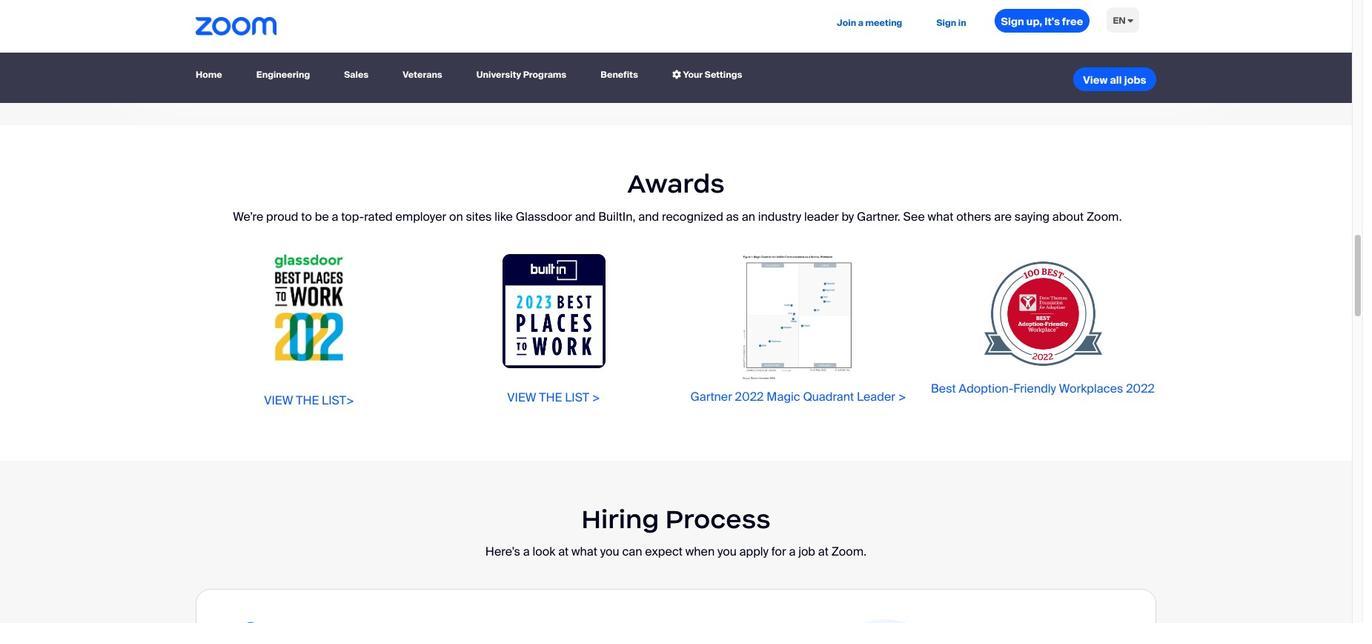 Task type: describe. For each thing, give the bounding box(es) containing it.
benefits
[[601, 69, 638, 81]]

sales link
[[338, 62, 375, 88]]

jobs
[[1125, 74, 1147, 87]]

process
[[666, 503, 771, 536]]

benefits link
[[595, 62, 644, 88]]

view for view the list>
[[264, 393, 293, 409]]

2 at from the left
[[819, 544, 829, 560]]

view the list> link
[[264, 393, 354, 409]]

sign for sign up, it's free
[[1002, 15, 1025, 28]]

view the list>
[[264, 393, 354, 409]]

1 and from the left
[[575, 209, 596, 224]]

are
[[995, 209, 1012, 224]]

by
[[842, 209, 855, 224]]

engineering
[[256, 69, 310, 81]]

meeting
[[866, 17, 903, 29]]

bptw22_logo_stacked_ _en.png image
[[273, 254, 346, 363]]

recognized
[[662, 209, 724, 224]]

we're proud to be a top-rated employer on sites like glassdoor and builtin, and recognized as an industry leader by gartner. see what others are saying about zoom.
[[227, 209, 1125, 224]]

0 vertical spatial zoom.
[[1087, 209, 1122, 224]]

like
[[495, 209, 513, 224]]

about
[[1053, 209, 1084, 224]]

awards
[[628, 168, 725, 200]]

join a meeting
[[837, 17, 903, 29]]

top-
[[341, 209, 364, 224]]

apply
[[740, 544, 769, 560]]

veterans
[[403, 69, 443, 81]]

for
[[772, 544, 787, 560]]

sales
[[344, 69, 369, 81]]

sign up, it's free
[[1002, 15, 1084, 28]]

view the list >
[[508, 390, 600, 406]]

best
[[931, 381, 957, 397]]

gartner.
[[857, 209, 901, 224]]

1 horizontal spatial what
[[928, 209, 954, 224]]

all
[[1110, 74, 1123, 87]]

gartner 2022 magic quadrant leader >
[[691, 389, 907, 405]]

1 you from the left
[[601, 544, 620, 560]]

university programs
[[477, 69, 567, 81]]

expect
[[645, 544, 683, 560]]

sign up, it's free link
[[995, 9, 1090, 33]]

the for list
[[539, 390, 562, 406]]

caret down image
[[1128, 16, 1134, 25]]

rated
[[364, 209, 393, 224]]

0 horizontal spatial zoom.
[[832, 544, 867, 560]]

en button
[[1102, 0, 1146, 42]]

as
[[726, 209, 739, 224]]

saying
[[1015, 209, 1050, 224]]

your settings link
[[667, 62, 749, 88]]

quadrant
[[803, 389, 855, 405]]

in
[[959, 17, 967, 29]]

look
[[533, 544, 556, 560]]

when
[[686, 544, 715, 560]]

home
[[196, 69, 222, 81]]

programs
[[523, 69, 567, 81]]

an
[[742, 209, 756, 224]]

sign in
[[937, 17, 967, 29]]

en
[[1113, 15, 1126, 27]]

up,
[[1027, 15, 1043, 28]]

gartner
[[691, 389, 733, 405]]

view the list > link
[[508, 390, 600, 406]]

be
[[315, 209, 329, 224]]



Task type: locate. For each thing, give the bounding box(es) containing it.
0 horizontal spatial sign
[[937, 17, 957, 29]]

cog image
[[673, 70, 681, 79]]

here's a look at what you can expect when you apply for a job at zoom.
[[486, 544, 867, 560]]

at right job
[[819, 544, 829, 560]]

leader
[[805, 209, 839, 224]]

view
[[508, 390, 537, 406], [264, 393, 293, 409]]

a right for
[[789, 544, 796, 560]]

zoom.
[[1087, 209, 1122, 224], [832, 544, 867, 560]]

view all jobs
[[1084, 74, 1147, 87]]

proud
[[266, 209, 298, 224]]

you right when
[[718, 544, 737, 560]]

at
[[559, 544, 569, 560], [819, 544, 829, 560]]

2022 right workplaces
[[1127, 381, 1155, 397]]

the for list>
[[296, 393, 319, 409]]

1 horizontal spatial 2022
[[1127, 381, 1155, 397]]

hiring
[[582, 503, 660, 536]]

and right 'builtin,'
[[639, 209, 659, 224]]

veterans link
[[397, 62, 449, 88]]

your settings
[[681, 69, 743, 81]]

view left the list>
[[264, 393, 293, 409]]

view left list on the left bottom of page
[[508, 390, 537, 406]]

0 horizontal spatial at
[[559, 544, 569, 560]]

university
[[477, 69, 521, 81]]

friendly
[[1014, 381, 1057, 397]]

what right see
[[928, 209, 954, 224]]

your
[[683, 69, 703, 81]]

best adoption-friendly workplaces 2022
[[931, 381, 1155, 397]]

to
[[301, 209, 312, 224]]

it's
[[1045, 15, 1061, 28]]

2 and from the left
[[639, 209, 659, 224]]

0 horizontal spatial and
[[575, 209, 596, 224]]

view
[[1084, 74, 1108, 87]]

the left list on the left bottom of page
[[539, 390, 562, 406]]

a right "join"
[[859, 17, 864, 29]]

industry
[[758, 209, 802, 224]]

magic
[[767, 389, 801, 405]]

job
[[799, 544, 816, 560]]

list
[[565, 390, 590, 406]]

see
[[904, 209, 925, 224]]

a left the look
[[523, 544, 530, 560]]

0 horizontal spatial >
[[592, 390, 600, 406]]

adoption-
[[959, 381, 1014, 397]]

employer
[[396, 209, 447, 224]]

view all jobs link
[[1074, 68, 1157, 91]]

workplaces
[[1060, 381, 1124, 397]]

settings
[[705, 69, 743, 81]]

0 horizontal spatial you
[[601, 544, 620, 560]]

sign left "in"
[[937, 17, 957, 29]]

university programs link
[[471, 62, 573, 88]]

2 you from the left
[[718, 544, 737, 560]]

a right be
[[332, 209, 338, 224]]

list>
[[322, 393, 354, 409]]

others
[[957, 209, 992, 224]]

0 horizontal spatial view
[[264, 393, 293, 409]]

free
[[1063, 15, 1084, 28]]

hiring process
[[582, 503, 771, 536]]

you
[[601, 544, 620, 560], [718, 544, 737, 560]]

here's
[[486, 544, 521, 560]]

> right "leader"
[[899, 389, 907, 405]]

1 horizontal spatial zoom.
[[1087, 209, 1122, 224]]

and
[[575, 209, 596, 224], [639, 209, 659, 224]]

0 horizontal spatial 2022
[[735, 389, 764, 405]]

gartner 2022 magic quadrant leader > link
[[691, 389, 907, 405]]

1 horizontal spatial you
[[718, 544, 737, 560]]

join
[[837, 17, 857, 29]]

sites
[[466, 209, 492, 224]]

zoom. right job
[[832, 544, 867, 560]]

best adoption-friendly workplaces 2022 link
[[931, 381, 1155, 397]]

can
[[623, 544, 643, 560]]

2022
[[1127, 381, 1155, 397], [735, 389, 764, 405]]

1 horizontal spatial >
[[899, 389, 907, 405]]

1 horizontal spatial and
[[639, 209, 659, 224]]

sign left the up,
[[1002, 15, 1025, 28]]

the left the list>
[[296, 393, 319, 409]]

1 vertical spatial what
[[572, 544, 598, 560]]

sign for sign in
[[937, 17, 957, 29]]

0 horizontal spatial what
[[572, 544, 598, 560]]

join a meeting link
[[831, 0, 909, 47]]

at right the look
[[559, 544, 569, 560]]

we're
[[233, 209, 264, 224]]

on
[[449, 209, 463, 224]]

1 horizontal spatial sign
[[1002, 15, 1025, 28]]

leader
[[857, 389, 896, 405]]

you left can
[[601, 544, 620, 560]]

sign in link
[[931, 0, 973, 47]]

> right list on the left bottom of page
[[592, 390, 600, 406]]

view for view the list >
[[508, 390, 537, 406]]

the
[[539, 390, 562, 406], [296, 393, 319, 409]]

afw_100best 2022.png image
[[984, 254, 1103, 374]]

engineering link
[[250, 62, 316, 88]]

2022 left magic
[[735, 389, 764, 405]]

1 vertical spatial zoom.
[[832, 544, 867, 560]]

0 vertical spatial what
[[928, 209, 954, 224]]

screen_shot_2023 01 26_at_4.52.09_pm.png image
[[741, 254, 857, 382]]

what right the look
[[572, 544, 598, 560]]

and left 'builtin,'
[[575, 209, 596, 224]]

1 horizontal spatial the
[[539, 390, 562, 406]]

home link
[[196, 62, 228, 88]]

zoom. right about
[[1087, 209, 1122, 224]]

1 at from the left
[[559, 544, 569, 560]]

0 horizontal spatial the
[[296, 393, 319, 409]]

sign
[[1002, 15, 1025, 28], [937, 17, 957, 29]]

glassdoor
[[516, 209, 572, 224]]

builtin,
[[599, 209, 636, 224]]

1 horizontal spatial at
[[819, 544, 829, 560]]

>
[[899, 389, 907, 405], [592, 390, 600, 406]]

1 horizontal spatial view
[[508, 390, 537, 406]]



Task type: vqa. For each thing, say whether or not it's contained in the screenshot.
+247
no



